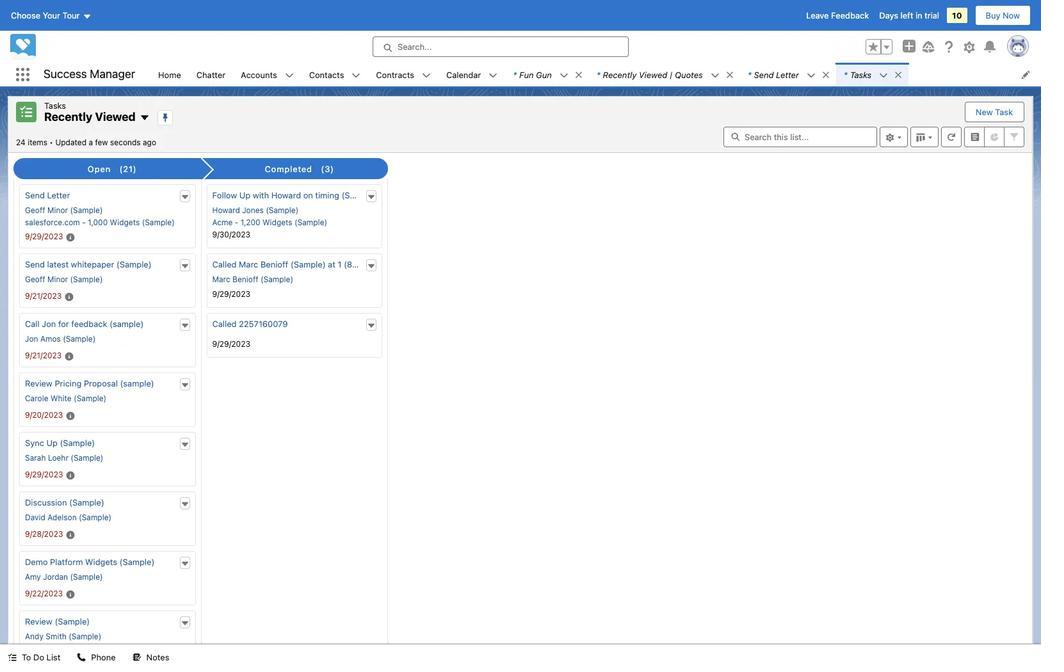 Task type: describe. For each thing, give the bounding box(es) containing it.
with
[[253, 190, 269, 201]]

sync up (sample) link
[[25, 438, 95, 448]]

9/20/2023
[[25, 411, 63, 420]]

1 vertical spatial recently
[[44, 110, 92, 124]]

notes
[[146, 653, 169, 663]]

send letter
[[25, 190, 70, 201]]

text default image inside calendar list item
[[489, 71, 498, 80]]

howard jones (sample) acme - 1,200 widgets (sample) 9/30/2023
[[212, 206, 327, 240]]

none search field inside recently viewed|tasks|list view element
[[724, 127, 878, 147]]

choose your tour button
[[10, 5, 92, 26]]

jon amos (sample)
[[25, 334, 96, 344]]

1 horizontal spatial marc
[[239, 259, 258, 270]]

chatter
[[197, 70, 226, 80]]

on
[[303, 190, 313, 201]]

|
[[670, 70, 673, 80]]

review (sample)
[[25, 617, 90, 627]]

* recently viewed | quotes
[[597, 70, 703, 80]]

manager
[[90, 67, 135, 81]]

andy smith (sample)
[[25, 632, 101, 642]]

1,000
[[88, 218, 108, 227]]

24
[[16, 137, 25, 147]]

geoff for geoff minor (sample) salesforce.com - 1,000 widgets (sample)
[[25, 206, 45, 215]]

marc benioff (sample)
[[212, 275, 293, 284]]

review pricing proposal (sample)
[[25, 379, 154, 389]]

called marc benioff (sample) at 1 (800) 667-6389 link
[[212, 259, 408, 270]]

called 2257160079 link
[[212, 319, 288, 329]]

text default image inside "phone" button
[[77, 654, 86, 663]]

seconds
[[110, 137, 141, 147]]

demo
[[25, 557, 48, 568]]

call
[[25, 319, 40, 329]]

Search Recently Viewed list view. search field
[[724, 127, 878, 147]]

9/28/2023
[[25, 530, 63, 540]]

feedback
[[71, 319, 107, 329]]

1,200
[[241, 218, 260, 227]]

0 vertical spatial howard
[[271, 190, 301, 201]]

6389
[[387, 259, 408, 270]]

acme
[[212, 218, 233, 227]]

carole white (sample) link
[[25, 394, 106, 404]]

white
[[51, 394, 72, 404]]

items
[[28, 137, 47, 147]]

geoff minor (sample) salesforce.com - 1,000 widgets (sample)
[[25, 206, 175, 227]]

choose
[[11, 10, 40, 20]]

geoff minor (sample)
[[25, 275, 103, 284]]

a
[[89, 137, 93, 147]]

days
[[880, 10, 899, 20]]

* fun gun
[[513, 70, 552, 80]]

leave feedback
[[807, 10, 869, 20]]

accounts link
[[233, 63, 285, 86]]

open
[[88, 164, 111, 174]]

send for send letter
[[25, 190, 45, 201]]

geoff for geoff minor (sample)
[[25, 275, 45, 284]]

up for with
[[239, 190, 251, 201]]

geoff minor (sample) link for letter
[[25, 206, 103, 215]]

called for called marc benioff (sample) at 1 (800) 667-6389
[[212, 259, 237, 270]]

9/30/2023
[[212, 230, 251, 240]]

salesforce.com
[[25, 218, 80, 227]]

now
[[1003, 10, 1020, 20]]

phone button
[[69, 645, 123, 671]]

new task
[[976, 107, 1013, 117]]

tour
[[63, 10, 80, 20]]

- for letter
[[82, 218, 86, 227]]

calendar
[[446, 70, 481, 80]]

andy smith (sample) link
[[25, 632, 101, 642]]

* tasks
[[844, 70, 872, 80]]

loehr
[[48, 454, 69, 463]]

few
[[95, 137, 108, 147]]

search... button
[[373, 37, 629, 57]]

9/29/2023 down sarah
[[25, 470, 63, 480]]

contracts link
[[369, 63, 422, 86]]

contacts list item
[[302, 63, 369, 86]]

follow
[[212, 190, 237, 201]]

accounts list item
[[233, 63, 302, 86]]

1 horizontal spatial letter
[[776, 70, 799, 80]]

letter inside recently viewed|tasks|list view element
[[47, 190, 70, 201]]

latest
[[47, 259, 69, 270]]

sarah loehr (sample)
[[25, 454, 103, 463]]

at
[[328, 259, 336, 270]]

demo platform widgets (sample) link
[[25, 557, 155, 568]]

- for up
[[235, 218, 238, 227]]

amy jordan (sample) link
[[25, 573, 103, 582]]

buy now button
[[975, 5, 1031, 26]]

* for * tasks
[[844, 70, 848, 80]]

tasks inside list item
[[851, 70, 872, 80]]

send latest whitepaper (sample)
[[25, 259, 152, 270]]

2257160079
[[239, 319, 288, 329]]

recently viewed|tasks|list view element
[[8, 96, 1033, 671]]

widgets for whitepaper
[[110, 218, 140, 227]]

howard jones (sample) link
[[212, 206, 299, 215]]

review (sample) link
[[25, 617, 90, 627]]

demo platform widgets (sample)
[[25, 557, 155, 568]]

call jon for feedback (sample)
[[25, 319, 144, 329]]

0 vertical spatial benioff
[[261, 259, 288, 270]]

trial
[[925, 10, 940, 20]]

buy now
[[986, 10, 1020, 20]]

9/29/2023 down the salesforce.com
[[25, 232, 63, 242]]

calendar link
[[439, 63, 489, 86]]

text default image inside the to do list button
[[8, 654, 17, 663]]

0 horizontal spatial tasks
[[44, 101, 66, 111]]

1
[[338, 259, 342, 270]]

amy jordan (sample)
[[25, 573, 103, 582]]

1 vertical spatial (sample)
[[120, 379, 154, 389]]

home
[[158, 70, 181, 80]]

updated
[[55, 137, 87, 147]]

9/21/2023 for latest
[[25, 292, 62, 301]]

* send letter
[[748, 70, 799, 80]]

up for (sample)
[[46, 438, 58, 448]]

accounts
[[241, 70, 277, 80]]



Task type: locate. For each thing, give the bounding box(es) containing it.
2 review from the top
[[25, 617, 52, 627]]

text default image
[[574, 70, 583, 79], [822, 70, 831, 79], [560, 71, 569, 80], [711, 71, 720, 80], [807, 71, 816, 80], [180, 193, 189, 202], [367, 193, 376, 202], [180, 262, 189, 271], [180, 321, 189, 330], [367, 321, 376, 330], [180, 381, 189, 390], [180, 441, 189, 450]]

smith
[[46, 632, 67, 642]]

notes button
[[125, 645, 177, 671]]

your
[[43, 10, 60, 20]]

* down feedback
[[844, 70, 848, 80]]

9/21/2023 down geoff minor (sample) on the left top of the page
[[25, 292, 62, 301]]

9/29/2023 down marc benioff (sample) link
[[212, 290, 250, 299]]

tasks down feedback
[[851, 70, 872, 80]]

new
[[976, 107, 993, 117]]

ago
[[143, 137, 156, 147]]

send
[[754, 70, 774, 80], [25, 190, 45, 201], [25, 259, 45, 270]]

viewed up seconds
[[95, 110, 136, 124]]

minor
[[47, 206, 68, 215], [47, 275, 68, 284]]

0 vertical spatial up
[[239, 190, 251, 201]]

amy
[[25, 573, 41, 582]]

review pricing proposal (sample) link
[[25, 379, 154, 389]]

0 vertical spatial geoff minor (sample) link
[[25, 206, 103, 215]]

pricing
[[55, 379, 82, 389]]

called for called 2257160079
[[212, 319, 237, 329]]

9/21/2023 down amos
[[25, 351, 62, 361]]

jones
[[242, 206, 264, 215]]

- inside howard jones (sample) acme - 1,200 widgets (sample) 9/30/2023
[[235, 218, 238, 227]]

howard inside howard jones (sample) acme - 1,200 widgets (sample) 9/30/2023
[[212, 206, 240, 215]]

jon down call
[[25, 334, 38, 344]]

letter up search recently viewed list view. search field
[[776, 70, 799, 80]]

text default image inside contacts "list item"
[[352, 71, 361, 80]]

recently up updated at the left top of page
[[44, 110, 92, 124]]

platform
[[50, 557, 83, 568]]

-
[[82, 218, 86, 227], [235, 218, 238, 227]]

2 vertical spatial send
[[25, 259, 45, 270]]

3 list item from the left
[[740, 63, 836, 86]]

calendar list item
[[439, 63, 506, 86]]

viewed
[[639, 70, 668, 80], [95, 110, 136, 124]]

0 horizontal spatial howard
[[212, 206, 240, 215]]

viewed left |
[[639, 70, 668, 80]]

2 called from the top
[[212, 319, 237, 329]]

minor for geoff minor (sample)
[[47, 275, 68, 284]]

up left with
[[239, 190, 251, 201]]

1 vertical spatial review
[[25, 617, 52, 627]]

group
[[866, 39, 893, 54]]

1 minor from the top
[[47, 206, 68, 215]]

review for review pricing proposal (sample)
[[25, 379, 52, 389]]

0 horizontal spatial benioff
[[233, 275, 259, 284]]

timing
[[315, 190, 339, 201]]

1 vertical spatial howard
[[212, 206, 240, 215]]

* left fun
[[513, 70, 517, 80]]

* for * recently viewed | quotes
[[597, 70, 601, 80]]

phone
[[91, 653, 116, 663]]

1 vertical spatial send
[[25, 190, 45, 201]]

1 list item from the left
[[506, 63, 589, 86]]

1 horizontal spatial tasks
[[851, 70, 872, 80]]

1 horizontal spatial -
[[235, 218, 238, 227]]

1 vertical spatial geoff minor (sample) link
[[25, 275, 103, 284]]

- up 9/30/2023
[[235, 218, 238, 227]]

0 vertical spatial marc
[[239, 259, 258, 270]]

0 vertical spatial geoff
[[25, 206, 45, 215]]

9/21/2023 for jon
[[25, 351, 62, 361]]

recently inside list
[[603, 70, 637, 80]]

to do list button
[[0, 645, 68, 671]]

0 vertical spatial send
[[754, 70, 774, 80]]

2 geoff minor (sample) link from the top
[[25, 275, 103, 284]]

1 * from the left
[[513, 70, 517, 80]]

1 vertical spatial viewed
[[95, 110, 136, 124]]

send for send latest whitepaper (sample)
[[25, 259, 45, 270]]

1 vertical spatial 9/21/2023
[[25, 351, 62, 361]]

1 vertical spatial up
[[46, 438, 58, 448]]

called marc benioff (sample) at 1 (800) 667-6389
[[212, 259, 408, 270]]

4 list item from the left
[[836, 63, 909, 86]]

contacts link
[[302, 63, 352, 86]]

send latest whitepaper (sample) link
[[25, 259, 152, 270]]

marc down 9/30/2023
[[212, 275, 230, 284]]

667-
[[368, 259, 387, 270]]

0 horizontal spatial letter
[[47, 190, 70, 201]]

1 horizontal spatial up
[[239, 190, 251, 201]]

called down 9/30/2023
[[212, 259, 237, 270]]

1 horizontal spatial jon
[[42, 319, 56, 329]]

geoff up call
[[25, 275, 45, 284]]

0 vertical spatial 9/21/2023
[[25, 292, 62, 301]]

discussion (sample)
[[25, 498, 104, 508]]

1 review from the top
[[25, 379, 52, 389]]

contacts
[[309, 70, 344, 80]]

widgets right 1,000
[[110, 218, 140, 227]]

(800)
[[344, 259, 366, 270]]

1 vertical spatial jon
[[25, 334, 38, 344]]

1 horizontal spatial howard
[[271, 190, 301, 201]]

review up carole on the bottom left of the page
[[25, 379, 52, 389]]

review up andy
[[25, 617, 52, 627]]

list
[[47, 653, 60, 663]]

success manager
[[44, 67, 135, 81]]

up up loehr on the left bottom of page
[[46, 438, 58, 448]]

viewed inside recently viewed|tasks|list view element
[[95, 110, 136, 124]]

minor inside geoff minor (sample) salesforce.com - 1,000 widgets (sample)
[[47, 206, 68, 215]]

choose your tour
[[11, 10, 80, 20]]

(sample)
[[110, 319, 144, 329], [120, 379, 154, 389]]

0 vertical spatial jon
[[42, 319, 56, 329]]

to
[[22, 653, 31, 663]]

1 geoff from the top
[[25, 206, 45, 215]]

1 9/21/2023 from the top
[[25, 292, 62, 301]]

task
[[996, 107, 1013, 117]]

recently viewed status
[[16, 137, 55, 147]]

letter up the salesforce.com
[[47, 190, 70, 201]]

0 horizontal spatial -
[[82, 218, 86, 227]]

minor down "latest"
[[47, 275, 68, 284]]

feedback
[[831, 10, 869, 20]]

completed
[[265, 164, 313, 174]]

recently left |
[[603, 70, 637, 80]]

list item
[[506, 63, 589, 86], [589, 63, 740, 86], [740, 63, 836, 86], [836, 63, 909, 86]]

for
[[58, 319, 69, 329]]

2 list item from the left
[[589, 63, 740, 86]]

(sample) right proposal
[[120, 379, 154, 389]]

0 horizontal spatial recently
[[44, 110, 92, 124]]

geoff minor (sample) link up the salesforce.com
[[25, 206, 103, 215]]

jon amos (sample) link
[[25, 334, 96, 344]]

1 vertical spatial marc
[[212, 275, 230, 284]]

text default image inside accounts list item
[[285, 71, 294, 80]]

(sample)
[[342, 190, 377, 201], [70, 206, 103, 215], [266, 206, 299, 215], [142, 218, 175, 227], [295, 218, 327, 227], [117, 259, 152, 270], [291, 259, 326, 270], [70, 275, 103, 284], [261, 275, 293, 284], [63, 334, 96, 344], [74, 394, 106, 404], [60, 438, 95, 448], [71, 454, 103, 463], [69, 498, 104, 508], [79, 513, 112, 523], [120, 557, 155, 568], [70, 573, 103, 582], [55, 617, 90, 627], [69, 632, 101, 642]]

text default image
[[726, 70, 735, 79], [894, 70, 903, 79], [285, 71, 294, 80], [352, 71, 361, 80], [422, 71, 431, 80], [489, 71, 498, 80], [880, 71, 889, 80], [140, 113, 150, 123], [367, 262, 376, 271], [180, 500, 189, 509], [180, 560, 189, 569], [180, 619, 189, 628], [8, 654, 17, 663], [77, 654, 86, 663], [132, 654, 141, 663]]

andy
[[25, 632, 44, 642]]

•
[[50, 137, 53, 147]]

2 * from the left
[[597, 70, 601, 80]]

widgets right platform
[[85, 557, 117, 568]]

howard up acme
[[212, 206, 240, 215]]

2 geoff from the top
[[25, 275, 45, 284]]

benioff up marc benioff (sample) link
[[261, 259, 288, 270]]

review for review (sample)
[[25, 617, 52, 627]]

* for * send letter
[[748, 70, 752, 80]]

viewed inside list item
[[639, 70, 668, 80]]

called
[[212, 259, 237, 270], [212, 319, 237, 329]]

salesforce.com - 1,000 widgets (sample) link
[[25, 218, 175, 227]]

minor for geoff minor (sample) salesforce.com - 1,000 widgets (sample)
[[47, 206, 68, 215]]

david adelson (sample)
[[25, 513, 112, 523]]

widgets
[[110, 218, 140, 227], [263, 218, 293, 227], [85, 557, 117, 568]]

None search field
[[724, 127, 878, 147]]

0 horizontal spatial viewed
[[95, 110, 136, 124]]

jordan
[[43, 573, 68, 582]]

letter
[[776, 70, 799, 80], [47, 190, 70, 201]]

marc
[[239, 259, 258, 270], [212, 275, 230, 284]]

2 9/21/2023 from the top
[[25, 351, 62, 361]]

2 - from the left
[[235, 218, 238, 227]]

send inside list item
[[754, 70, 774, 80]]

0 horizontal spatial up
[[46, 438, 58, 448]]

0 vertical spatial (sample)
[[110, 319, 144, 329]]

contracts list item
[[369, 63, 439, 86]]

david adelson (sample) link
[[25, 513, 112, 523]]

geoff down "send letter" "link" on the left top of the page
[[25, 206, 45, 215]]

* for * fun gun
[[513, 70, 517, 80]]

leave
[[807, 10, 829, 20]]

- inside geoff minor (sample) salesforce.com - 1,000 widgets (sample)
[[82, 218, 86, 227]]

jon left for
[[42, 319, 56, 329]]

1 horizontal spatial recently
[[603, 70, 637, 80]]

minor up the salesforce.com
[[47, 206, 68, 215]]

benioff up called 2257160079 link
[[233, 275, 259, 284]]

1 vertical spatial letter
[[47, 190, 70, 201]]

list
[[151, 63, 1042, 86]]

follow up with howard on timing (sample) link
[[212, 190, 377, 201]]

0 vertical spatial review
[[25, 379, 52, 389]]

widgets inside howard jones (sample) acme - 1,200 widgets (sample) 9/30/2023
[[263, 218, 293, 227]]

2 minor from the top
[[47, 275, 68, 284]]

list containing home
[[151, 63, 1042, 86]]

text default image inside the contracts list item
[[422, 71, 431, 80]]

* right gun
[[597, 70, 601, 80]]

0 vertical spatial viewed
[[639, 70, 668, 80]]

acme - 1,200 widgets (sample) link
[[212, 218, 327, 227]]

amos
[[40, 334, 61, 344]]

1 horizontal spatial viewed
[[639, 70, 668, 80]]

geoff minor (sample) link
[[25, 206, 103, 215], [25, 275, 103, 284]]

called left 2257160079
[[212, 319, 237, 329]]

widgets down howard jones (sample) link
[[263, 218, 293, 227]]

0 vertical spatial recently
[[603, 70, 637, 80]]

0 horizontal spatial jon
[[25, 334, 38, 344]]

(sample) right feedback at the left
[[110, 319, 144, 329]]

to do list
[[22, 653, 60, 663]]

geoff inside geoff minor (sample) salesforce.com - 1,000 widgets (sample)
[[25, 206, 45, 215]]

1 vertical spatial geoff
[[25, 275, 45, 284]]

geoff minor (sample) link down "latest"
[[25, 275, 103, 284]]

0 vertical spatial minor
[[47, 206, 68, 215]]

0 vertical spatial called
[[212, 259, 237, 270]]

benioff
[[261, 259, 288, 270], [233, 275, 259, 284]]

fun
[[520, 70, 534, 80]]

contracts
[[376, 70, 414, 80]]

1 - from the left
[[82, 218, 86, 227]]

10
[[953, 10, 962, 20]]

1 called from the top
[[212, 259, 237, 270]]

tasks down the success at the top of the page
[[44, 101, 66, 111]]

1 vertical spatial minor
[[47, 275, 68, 284]]

1 vertical spatial benioff
[[233, 275, 259, 284]]

widgets inside geoff minor (sample) salesforce.com - 1,000 widgets (sample)
[[110, 218, 140, 227]]

(3)
[[321, 164, 334, 174]]

in
[[916, 10, 923, 20]]

0 vertical spatial letter
[[776, 70, 799, 80]]

1 geoff minor (sample) link from the top
[[25, 206, 103, 215]]

geoff minor (sample) link for latest
[[25, 275, 103, 284]]

9/29/2023 down called 2257160079 link
[[212, 340, 250, 349]]

text default image inside notes button
[[132, 654, 141, 663]]

sync up (sample)
[[25, 438, 95, 448]]

1 vertical spatial tasks
[[44, 101, 66, 111]]

follow up with howard on timing (sample)
[[212, 190, 377, 201]]

- left 1,000
[[82, 218, 86, 227]]

0 horizontal spatial marc
[[212, 275, 230, 284]]

widgets for benioff
[[263, 218, 293, 227]]

whitepaper
[[71, 259, 114, 270]]

4 * from the left
[[844, 70, 848, 80]]

0 vertical spatial tasks
[[851, 70, 872, 80]]

1 horizontal spatial benioff
[[261, 259, 288, 270]]

* right quotes
[[748, 70, 752, 80]]

howard left on
[[271, 190, 301, 201]]

recently viewed
[[44, 110, 136, 124]]

3 * from the left
[[748, 70, 752, 80]]

carole
[[25, 394, 48, 404]]

1 vertical spatial called
[[212, 319, 237, 329]]

marc up the marc benioff (sample)
[[239, 259, 258, 270]]

call jon for feedback (sample) link
[[25, 319, 144, 329]]



Task type: vqa. For each thing, say whether or not it's contained in the screenshot.


